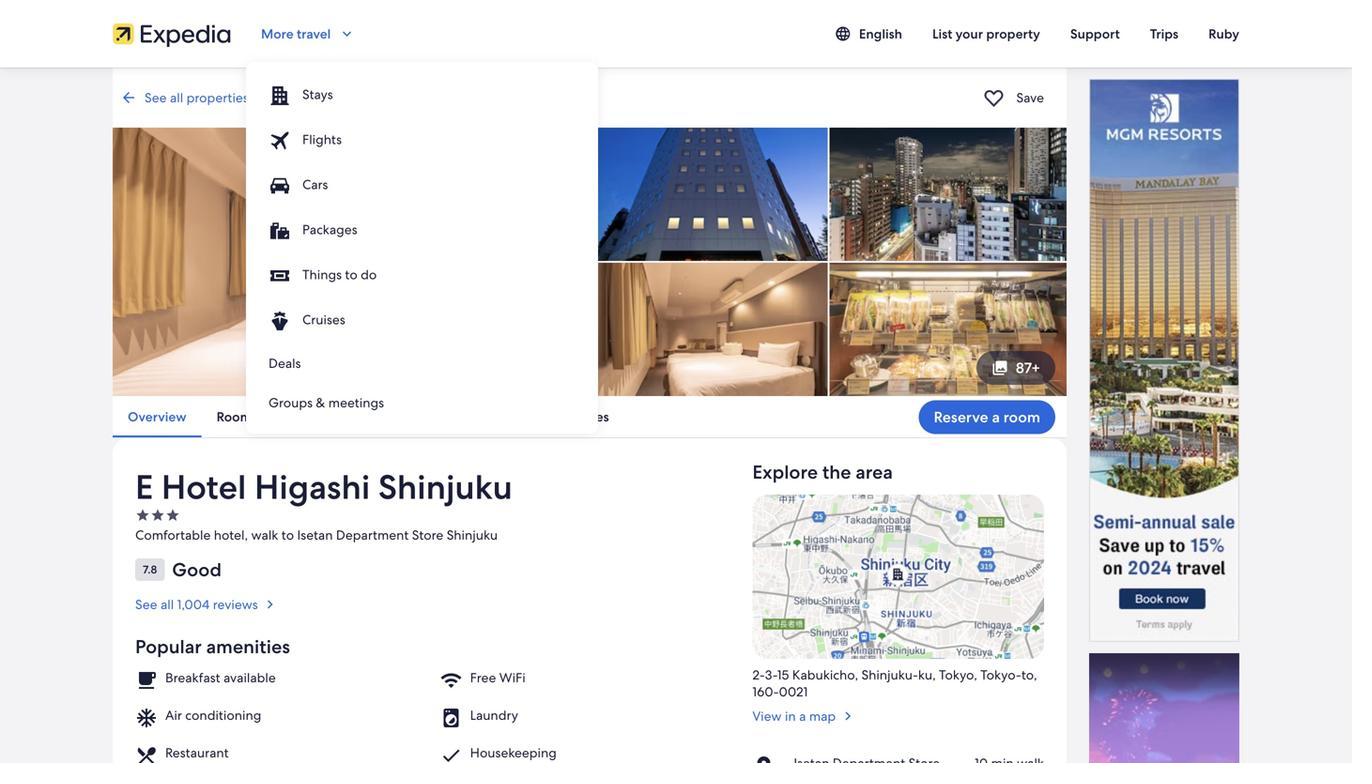 Task type: locate. For each thing, give the bounding box(es) containing it.
shinjuku up store
[[378, 466, 513, 510]]

xsmall image
[[135, 508, 150, 523]]

Save property to a trip checkbox
[[979, 83, 1009, 113]]

stays link
[[246, 73, 598, 118]]

stays
[[303, 86, 333, 103]]

higashi
[[255, 466, 370, 510]]

twin room - non-smoking | down comforters, pillowtop beds, desk, blackout drapes image
[[113, 128, 589, 397], [591, 263, 828, 397]]

2-3-15 kabukicho, shinjuku-ku, tokyo, tokyo-to, 160-0021
[[753, 667, 1038, 701]]

tokyo,
[[940, 667, 978, 684]]

deals
[[269, 355, 301, 372]]

0 vertical spatial all
[[170, 89, 183, 106]]

comfortable
[[135, 527, 211, 544]]

property
[[987, 25, 1041, 42]]

wifi
[[500, 670, 526, 687]]

policies link
[[549, 397, 624, 438]]

see all properties
[[145, 89, 249, 106]]

all
[[170, 89, 183, 106], [161, 596, 174, 613]]

shinjuku-
[[862, 667, 919, 684]]

e
[[135, 466, 153, 510]]

travel
[[297, 25, 331, 42]]

see for see all 1,004 reviews
[[135, 596, 157, 613]]

amenities link
[[354, 397, 445, 438]]

city view image
[[830, 128, 1067, 261]]

1 vertical spatial a
[[800, 708, 806, 725]]

trips link
[[1136, 17, 1194, 51]]

list
[[113, 397, 1067, 438]]

amenities
[[206, 635, 290, 659]]

1 vertical spatial all
[[161, 596, 174, 613]]

groups & meetings
[[269, 395, 384, 412]]

front of property - evening/night image
[[591, 128, 828, 261]]

hotel
[[161, 466, 247, 510]]

department
[[336, 527, 409, 544]]

flights
[[303, 131, 342, 148]]

xsmall image
[[150, 508, 165, 523], [165, 508, 180, 523]]

0 vertical spatial see
[[145, 89, 167, 106]]

list your property
[[933, 25, 1041, 42]]

see down the 7.8
[[135, 596, 157, 613]]

conditioning
[[185, 707, 261, 724]]

list containing overview
[[113, 397, 1067, 438]]

area
[[856, 460, 893, 485]]

amenities
[[369, 409, 430, 426]]

1 vertical spatial see
[[135, 596, 157, 613]]

list
[[933, 25, 953, 42]]

shinjuku right store
[[447, 527, 498, 544]]

laundry
[[470, 707, 519, 724]]

english
[[860, 25, 903, 42]]

explore the area
[[753, 460, 893, 485]]

e hotel higashi shinjuku
[[135, 466, 513, 510]]

a
[[993, 408, 1000, 428], [800, 708, 806, 725]]

to
[[345, 266, 358, 283], [282, 527, 294, 544]]

0021
[[779, 684, 808, 701]]

reserve a room button
[[919, 401, 1056, 435]]

reserve
[[934, 408, 989, 428]]

things to do
[[303, 266, 377, 283]]

good
[[172, 558, 222, 582]]

see right directional image
[[145, 89, 167, 106]]

shinjuku
[[378, 466, 513, 510], [447, 527, 498, 544]]

all left 1,004
[[161, 596, 174, 613]]

0 horizontal spatial a
[[800, 708, 806, 725]]

see for see all properties
[[145, 89, 167, 106]]

cruises link
[[246, 299, 598, 344]]

1 vertical spatial to
[[282, 527, 294, 544]]

see all 1,004 reviews button
[[135, 589, 730, 613]]

do
[[361, 266, 377, 283]]

isetan
[[297, 527, 333, 544]]

see all properties link
[[120, 89, 972, 106]]

trips
[[1151, 25, 1179, 42]]

1 horizontal spatial a
[[993, 408, 1000, 428]]

medium image
[[840, 708, 857, 725]]

to left do
[[345, 266, 358, 283]]

see
[[145, 89, 167, 106], [135, 596, 157, 613]]

0 vertical spatial to
[[345, 266, 358, 283]]

all inside button
[[161, 596, 174, 613]]

location link
[[272, 397, 354, 438]]

0 vertical spatial a
[[993, 408, 1000, 428]]

see inside button
[[135, 596, 157, 613]]

walk
[[251, 527, 278, 544]]

all left properties
[[170, 89, 183, 106]]

1 xsmall image from the left
[[150, 508, 165, 523]]

packages
[[303, 221, 358, 238]]

map image
[[753, 495, 1045, 659]]

a left "room"
[[993, 408, 1000, 428]]

a right in on the right bottom
[[800, 708, 806, 725]]

leading image
[[992, 360, 1009, 377]]

in
[[785, 708, 796, 725]]

to right walk
[[282, 527, 294, 544]]

kabukicho,
[[793, 667, 859, 684]]

groups & meetings link
[[246, 383, 598, 423]]

housekeeping
[[470, 745, 557, 762]]

all for 1,004
[[161, 596, 174, 613]]

rooms
[[217, 409, 257, 426]]



Task type: vqa. For each thing, say whether or not it's contained in the screenshot.
24 to the top
no



Task type: describe. For each thing, give the bounding box(es) containing it.
1 horizontal spatial twin room - non-smoking | down comforters, pillowtop beds, desk, blackout drapes image
[[591, 263, 828, 397]]

small image
[[835, 25, 860, 42]]

3-
[[765, 667, 778, 684]]

comfortable hotel, walk to isetan department store shinjuku
[[135, 527, 498, 544]]

overview link
[[113, 397, 202, 438]]

list your property link
[[918, 17, 1056, 51]]

ruby button
[[1194, 17, 1255, 51]]

1 horizontal spatial to
[[345, 266, 358, 283]]

cars
[[303, 176, 328, 193]]

medium image
[[262, 596, 279, 613]]

free
[[470, 670, 496, 687]]

a inside button
[[800, 708, 806, 725]]

support link
[[1056, 17, 1136, 51]]

all for properties
[[170, 89, 183, 106]]

expedia logo image
[[113, 21, 231, 47]]

popular location image
[[753, 755, 787, 764]]

breakfast available
[[165, 670, 276, 687]]

rooms link
[[202, 397, 272, 438]]

0 vertical spatial shinjuku
[[378, 466, 513, 510]]

good element
[[172, 558, 222, 582]]

meetings
[[329, 395, 384, 412]]

a inside button
[[993, 408, 1000, 428]]

reviews
[[213, 596, 258, 613]]

save
[[1017, 89, 1045, 106]]

deals link
[[246, 344, 598, 383]]

cruises
[[303, 311, 345, 328]]

0 horizontal spatial to
[[282, 527, 294, 544]]

hotel,
[[214, 527, 248, 544]]

map
[[810, 708, 836, 725]]

2 xsmall image from the left
[[165, 508, 180, 523]]

your
[[956, 25, 984, 42]]

breakfast
[[165, 670, 220, 687]]

cafe image
[[830, 263, 1067, 397]]

room
[[1004, 408, 1041, 428]]

160-
[[753, 684, 779, 701]]

more travel button
[[246, 17, 370, 51]]

see all 1,004 reviews
[[135, 596, 258, 613]]

trailing image
[[339, 25, 355, 42]]

cars link
[[246, 163, 598, 209]]

things
[[303, 266, 342, 283]]

view
[[753, 708, 782, 725]]

the
[[823, 460, 852, 485]]

support
[[1071, 25, 1121, 42]]

air
[[165, 707, 182, 724]]

policies
[[564, 409, 609, 426]]

more
[[261, 25, 294, 42]]

view in a map button
[[753, 701, 1045, 725]]

air conditioning
[[165, 707, 261, 724]]

popular amenities
[[135, 635, 290, 659]]

properties
[[187, 89, 249, 106]]

flights link
[[246, 118, 598, 163]]

location
[[287, 409, 339, 426]]

15
[[778, 667, 790, 684]]

directional image
[[120, 89, 137, 106]]

87+
[[1016, 358, 1041, 378]]

to,
[[1022, 667, 1038, 684]]

tokyo-
[[981, 667, 1022, 684]]

free wifi
[[470, 670, 526, 687]]

reserve a room
[[934, 408, 1041, 428]]

ruby
[[1209, 25, 1240, 42]]

popular
[[135, 635, 202, 659]]

1 vertical spatial shinjuku
[[447, 527, 498, 544]]

87+ button
[[977, 351, 1056, 385]]

&
[[316, 395, 325, 412]]

0 horizontal spatial twin room - non-smoking | down comforters, pillowtop beds, desk, blackout drapes image
[[113, 128, 589, 397]]

restaurant
[[165, 745, 229, 762]]

7.8
[[143, 563, 157, 577]]

1,004
[[177, 596, 210, 613]]

2-
[[753, 667, 765, 684]]

english button
[[820, 17, 918, 51]]

explore
[[753, 460, 818, 485]]

view in a map
[[753, 708, 836, 725]]

available
[[224, 670, 276, 687]]

packages link
[[246, 209, 598, 254]]

things to do link
[[246, 254, 598, 299]]

overview
[[128, 409, 187, 426]]

store
[[412, 527, 444, 544]]

groups
[[269, 395, 313, 412]]

ku,
[[919, 667, 936, 684]]



